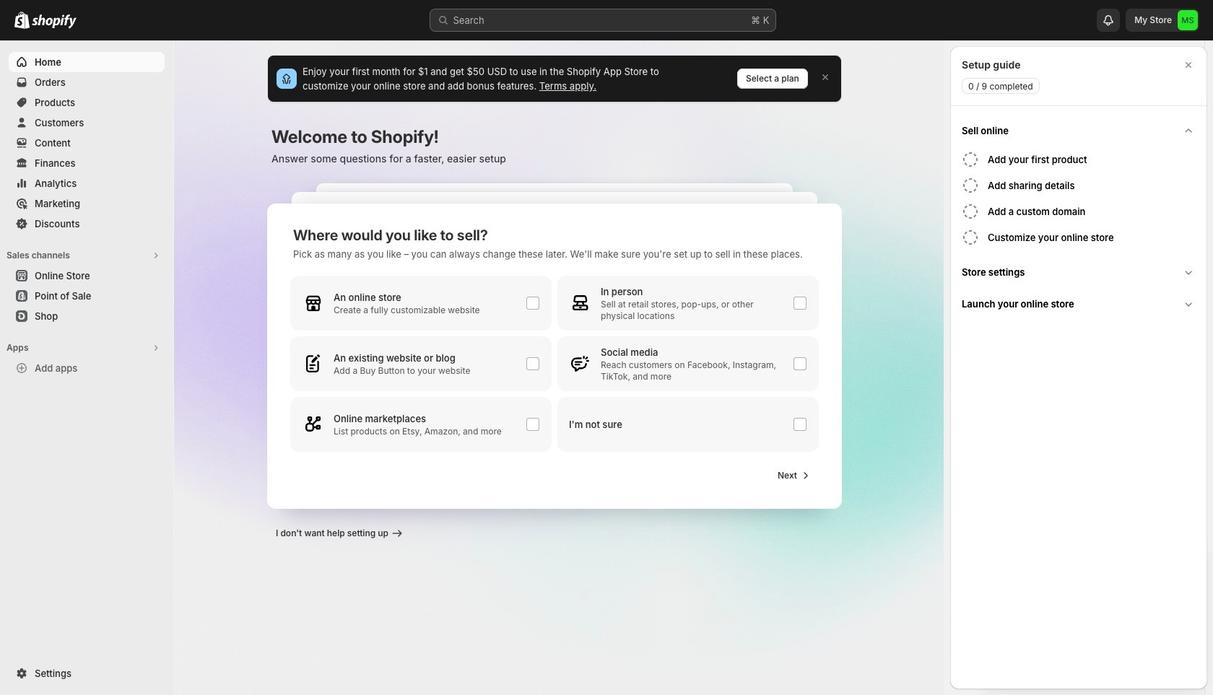 Task type: describe. For each thing, give the bounding box(es) containing it.
my store image
[[1178, 10, 1198, 30]]

mark customize your online store as done image
[[962, 229, 979, 246]]

mark add your first product as done image
[[962, 151, 979, 168]]

mark add sharing details as done image
[[962, 177, 979, 194]]



Task type: locate. For each thing, give the bounding box(es) containing it.
0 horizontal spatial shopify image
[[14, 12, 30, 29]]

dialog
[[950, 46, 1207, 690]]

shopify image
[[14, 12, 30, 29], [32, 14, 77, 29]]

mark add a custom domain as done image
[[962, 203, 979, 220]]

1 horizontal spatial shopify image
[[32, 14, 77, 29]]



Task type: vqa. For each thing, say whether or not it's contained in the screenshot.
the and
no



